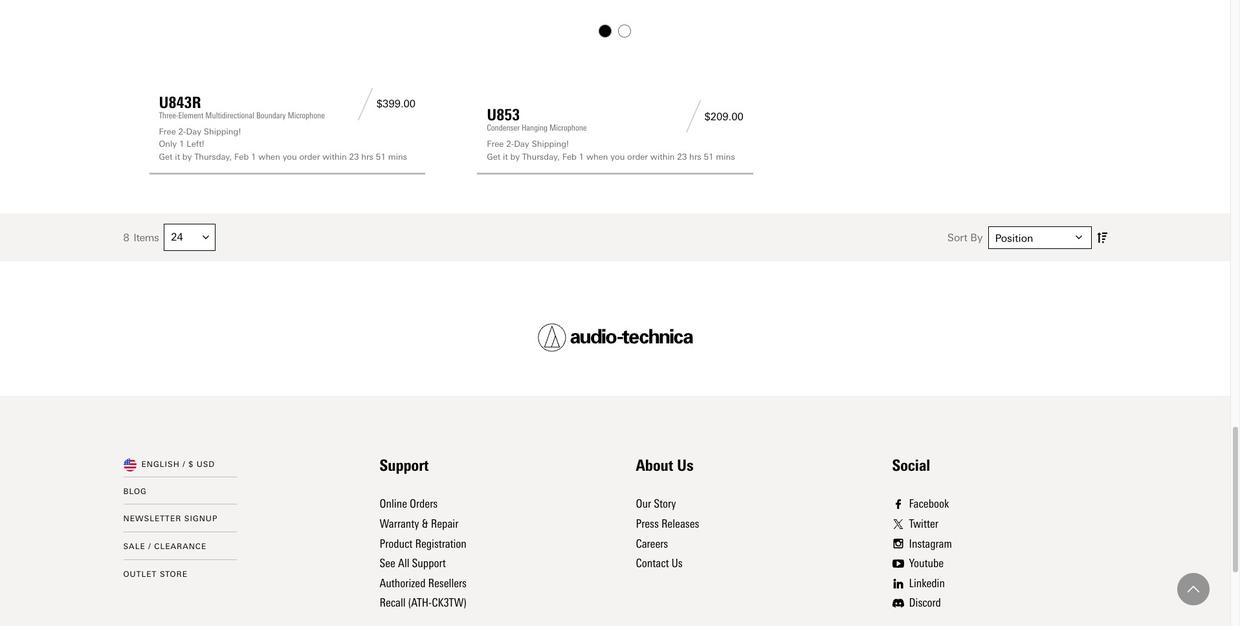 Task type: vqa. For each thing, say whether or not it's contained in the screenshot.
first product photo from right
no



Task type: describe. For each thing, give the bounding box(es) containing it.
press
[[636, 517, 659, 532]]

product registration link
[[380, 537, 467, 552]]

our
[[636, 498, 652, 512]]

warranty
[[380, 517, 419, 532]]

contact
[[636, 557, 669, 571]]

story
[[654, 498, 677, 512]]

recall (ath-ck3tw) link
[[380, 597, 467, 611]]

mins inside free 2 -day shipping! only 1 left! get it by thursday, feb 1 when you order within 23 hrs 51 mins
[[388, 152, 407, 162]]

store logo image
[[538, 324, 693, 353]]

multidirectional
[[206, 111, 255, 120]]

by inside the free 2 -day shipping! get it by thursday, feb 1 when you order within 23 hrs 51 mins
[[511, 152, 520, 162]]

you inside free 2 -day shipping! only 1 left! get it by thursday, feb 1 when you order within 23 hrs 51 mins
[[283, 152, 297, 162]]

see all support link
[[380, 557, 446, 571]]

us inside our story press releases careers contact us
[[672, 557, 683, 571]]

23 inside the free 2 -day shipping! get it by thursday, feb 1 when you order within 23 hrs 51 mins
[[678, 152, 687, 162]]

linkedin link
[[893, 574, 953, 594]]

u843r
[[159, 93, 201, 112]]

boundary
[[256, 111, 286, 120]]

discord
[[910, 597, 942, 611]]

outlet
[[123, 570, 157, 579]]

support heading
[[380, 457, 429, 476]]

0 horizontal spatial 1
[[179, 139, 184, 149]]

see
[[380, 557, 396, 571]]

facebook icon image
[[893, 500, 905, 510]]

$399.00
[[377, 98, 416, 110]]

left!
[[187, 139, 204, 149]]

recall
[[380, 597, 406, 611]]

by inside free 2 -day shipping! only 1 left! get it by thursday, feb 1 when you order within 23 hrs 51 mins
[[183, 152, 192, 162]]

contact us link
[[636, 557, 683, 571]]

0 vertical spatial support
[[380, 457, 429, 476]]

feb inside the free 2 -day shipping! get it by thursday, feb 1 when you order within 23 hrs 51 mins
[[563, 152, 577, 162]]

element
[[179, 111, 204, 120]]

hrs inside the free 2 -day shipping! get it by thursday, feb 1 when you order within 23 hrs 51 mins
[[690, 152, 702, 162]]

twitter image
[[893, 520, 905, 530]]

- for left!
[[183, 127, 186, 136]]

order inside the free 2 -day shipping! get it by thursday, feb 1 when you order within 23 hrs 51 mins
[[628, 152, 648, 162]]

- for by
[[512, 139, 514, 149]]

our story link
[[636, 498, 677, 512]]

careers link
[[636, 537, 669, 552]]

within inside the free 2 -day shipping! get it by thursday, feb 1 when you order within 23 hrs 51 mins
[[651, 152, 675, 162]]

set descending direction image
[[1098, 230, 1108, 246]]

store
[[160, 570, 188, 579]]

facebook
[[910, 498, 950, 512]]

sale / clearance
[[123, 543, 207, 552]]

usd
[[197, 461, 215, 470]]

warranty & repair link
[[380, 517, 459, 532]]

english  / $ usd
[[142, 461, 215, 470]]

product
[[380, 537, 413, 552]]

sale
[[123, 543, 146, 552]]

microphone inside u853 condenser hanging microphone
[[550, 123, 587, 133]]

23 inside free 2 -day shipping! only 1 left! get it by thursday, feb 1 when you order within 23 hrs 51 mins
[[349, 152, 359, 162]]

linkedin icon image
[[893, 579, 905, 589]]

only
[[159, 139, 177, 149]]

hrs inside free 2 -day shipping! only 1 left! get it by thursday, feb 1 when you order within 23 hrs 51 mins
[[362, 152, 374, 162]]

instagram
[[910, 537, 953, 552]]

microphone inside u843r three-element multidirectional boundary microphone
[[288, 111, 325, 120]]

shipping! for left!
[[204, 127, 241, 136]]

sale / clearance link
[[123, 543, 207, 552]]

1 inside the free 2 -day shipping! get it by thursday, feb 1 when you order within 23 hrs 51 mins
[[579, 152, 584, 162]]

blog link
[[123, 488, 147, 497]]

about
[[636, 457, 674, 476]]

newsletter signup
[[123, 515, 218, 524]]

u853
[[487, 106, 520, 124]]

facebook link
[[893, 495, 953, 515]]

about us heading
[[636, 457, 694, 476]]

by
[[971, 232, 984, 244]]

8 items
[[123, 232, 159, 244]]

shipping! for by
[[532, 139, 569, 149]]

items
[[134, 232, 159, 244]]

u843r three-element multidirectional boundary microphone
[[159, 93, 325, 120]]

discord link
[[893, 594, 953, 614]]

online orders link
[[380, 498, 438, 512]]

discord image
[[893, 599, 905, 609]]

/ for $
[[183, 461, 186, 470]]

sort
[[948, 232, 968, 244]]

linkedin
[[910, 577, 946, 591]]

social
[[893, 457, 931, 476]]

free 2 -day shipping! only 1 left! get it by thursday, feb 1 when you order within 23 hrs 51 mins
[[159, 127, 407, 162]]

when inside free 2 -day shipping! only 1 left! get it by thursday, feb 1 when you order within 23 hrs 51 mins
[[259, 152, 280, 162]]



Task type: locate. For each thing, give the bounding box(es) containing it.
2 inside free 2 -day shipping! only 1 left! get it by thursday, feb 1 when you order within 23 hrs 51 mins
[[178, 127, 183, 136]]

twitter
[[910, 517, 939, 532]]

0 horizontal spatial hrs
[[362, 152, 374, 162]]

0 horizontal spatial carrat down image
[[203, 235, 209, 241]]

shipping! down hanging
[[532, 139, 569, 149]]

1 horizontal spatial hrs
[[690, 152, 702, 162]]

condenser
[[487, 123, 520, 133]]

0 vertical spatial free
[[159, 127, 176, 136]]

free for free 2 -day shipping! get it by thursday, feb 1 when you order within 23 hrs 51 mins
[[487, 139, 504, 149]]

youtube image
[[893, 560, 905, 569]]

signup
[[184, 515, 218, 524]]

0 vertical spatial us
[[678, 457, 694, 476]]

us right about
[[678, 457, 694, 476]]

three-
[[159, 111, 179, 120]]

- inside free 2 -day shipping! only 1 left! get it by thursday, feb 1 when you order within 23 hrs 51 mins
[[183, 127, 186, 136]]

sort by
[[948, 232, 984, 244]]

english
[[142, 461, 180, 470]]

1 vertical spatial shipping!
[[532, 139, 569, 149]]

2 when from the left
[[587, 152, 609, 162]]

outlet store link
[[123, 570, 188, 579]]

us right 'contact'
[[672, 557, 683, 571]]

1 horizontal spatial -
[[512, 139, 514, 149]]

2 get from the left
[[487, 152, 501, 162]]

2 thursday, from the left
[[523, 152, 560, 162]]

1 horizontal spatial mins
[[717, 152, 736, 162]]

2
[[178, 127, 183, 136], [507, 139, 512, 149]]

1
[[179, 139, 184, 149], [251, 152, 256, 162], [579, 152, 584, 162]]

- down 'condenser' at the top left
[[512, 139, 514, 149]]

authorized
[[380, 577, 426, 591]]

authorized resellers link
[[380, 577, 467, 591]]

carrat down image
[[203, 235, 209, 241], [1076, 235, 1083, 241]]

-
[[183, 127, 186, 136], [512, 139, 514, 149]]

thursday, inside free 2 -day shipping! only 1 left! get it by thursday, feb 1 when you order within 23 hrs 51 mins
[[194, 152, 232, 162]]

&
[[422, 517, 429, 532]]

1 down u853 condenser hanging microphone
[[579, 152, 584, 162]]

english  / $ usd link
[[142, 459, 215, 472]]

2 feb from the left
[[563, 152, 577, 162]]

1 horizontal spatial free
[[487, 139, 504, 149]]

day for by
[[514, 139, 530, 149]]

day inside free 2 -day shipping! only 1 left! get it by thursday, feb 1 when you order within 23 hrs 51 mins
[[186, 127, 201, 136]]

51 inside free 2 -day shipping! only 1 left! get it by thursday, feb 1 when you order within 23 hrs 51 mins
[[376, 152, 386, 162]]

0 horizontal spatial -
[[183, 127, 186, 136]]

online
[[380, 498, 407, 512]]

shipping! inside free 2 -day shipping! only 1 left! get it by thursday, feb 1 when you order within 23 hrs 51 mins
[[204, 127, 241, 136]]

2 for it
[[507, 139, 512, 149]]

51 down $209.00
[[704, 152, 714, 162]]

$209.00
[[705, 111, 744, 123]]

1 horizontal spatial 1
[[251, 152, 256, 162]]

get inside the free 2 -day shipping! get it by thursday, feb 1 when you order within 23 hrs 51 mins
[[487, 152, 501, 162]]

1 horizontal spatial when
[[587, 152, 609, 162]]

ck3tw)
[[432, 597, 467, 611]]

- inside the free 2 -day shipping! get it by thursday, feb 1 when you order within 23 hrs 51 mins
[[512, 139, 514, 149]]

thursday, down left!
[[194, 152, 232, 162]]

1 horizontal spatial you
[[611, 152, 625, 162]]

1 horizontal spatial carrat down image
[[1076, 235, 1083, 241]]

microphone
[[288, 111, 325, 120], [550, 123, 587, 133]]

get down 'condenser' at the top left
[[487, 152, 501, 162]]

1 when from the left
[[259, 152, 280, 162]]

when
[[259, 152, 280, 162], [587, 152, 609, 162]]

releases
[[662, 517, 700, 532]]

0 vertical spatial /
[[183, 461, 186, 470]]

0 horizontal spatial microphone
[[288, 111, 325, 120]]

1 vertical spatial microphone
[[550, 123, 587, 133]]

2 you from the left
[[611, 152, 625, 162]]

/ right sale
[[148, 543, 151, 552]]

0 horizontal spatial 2
[[178, 127, 183, 136]]

1 horizontal spatial thursday,
[[523, 152, 560, 162]]

0 horizontal spatial when
[[259, 152, 280, 162]]

1 by from the left
[[183, 152, 192, 162]]

clearance
[[154, 543, 207, 552]]

1 horizontal spatial day
[[514, 139, 530, 149]]

0 vertical spatial day
[[186, 127, 201, 136]]

all
[[398, 557, 410, 571]]

1 horizontal spatial microphone
[[550, 123, 587, 133]]

instagram link
[[893, 535, 953, 555]]

mins inside the free 2 -day shipping! get it by thursday, feb 1 when you order within 23 hrs 51 mins
[[717, 152, 736, 162]]

0 horizontal spatial divider line image
[[354, 88, 377, 120]]

microphone right hanging
[[550, 123, 587, 133]]

option group
[[486, 21, 745, 41]]

1 left left!
[[179, 139, 184, 149]]

feb down u853 condenser hanging microphone
[[563, 152, 577, 162]]

2 23 from the left
[[678, 152, 687, 162]]

0 horizontal spatial you
[[283, 152, 297, 162]]

/
[[183, 461, 186, 470], [148, 543, 151, 552]]

when inside the free 2 -day shipping! get it by thursday, feb 1 when you order within 23 hrs 51 mins
[[587, 152, 609, 162]]

you inside the free 2 -day shipping! get it by thursday, feb 1 when you order within 23 hrs 51 mins
[[611, 152, 625, 162]]

0 horizontal spatial /
[[148, 543, 151, 552]]

1 thursday, from the left
[[194, 152, 232, 162]]

mins down $399.00
[[388, 152, 407, 162]]

carrat down image left set descending direction image
[[1076, 235, 1083, 241]]

2 by from the left
[[511, 152, 520, 162]]

2 down element
[[178, 127, 183, 136]]

divider line image for u853
[[682, 101, 705, 133]]

2 down 'condenser' at the top left
[[507, 139, 512, 149]]

newsletter signup link
[[123, 515, 218, 524]]

shipping!
[[204, 127, 241, 136], [532, 139, 569, 149]]

1 vertical spatial /
[[148, 543, 151, 552]]

0 vertical spatial -
[[183, 127, 186, 136]]

2 mins from the left
[[717, 152, 736, 162]]

1 get from the left
[[159, 152, 173, 162]]

1 horizontal spatial 23
[[678, 152, 687, 162]]

within
[[323, 152, 347, 162], [651, 152, 675, 162]]

1 horizontal spatial it
[[503, 152, 508, 162]]

23
[[349, 152, 359, 162], [678, 152, 687, 162]]

1 vertical spatial -
[[512, 139, 514, 149]]

feb down multidirectional
[[235, 152, 249, 162]]

blog
[[123, 488, 147, 497]]

1 horizontal spatial divider line image
[[682, 101, 705, 133]]

0 horizontal spatial within
[[323, 152, 347, 162]]

0 horizontal spatial 23
[[349, 152, 359, 162]]

youtube link
[[893, 555, 953, 574]]

day down hanging
[[514, 139, 530, 149]]

day
[[186, 127, 201, 136], [514, 139, 530, 149]]

0 horizontal spatial 51
[[376, 152, 386, 162]]

0 horizontal spatial shipping!
[[204, 127, 241, 136]]

divider line image
[[354, 88, 377, 120], [682, 101, 705, 133]]

$
[[189, 461, 194, 470]]

support up 'authorized resellers' link at left bottom
[[412, 557, 446, 571]]

free for free 2 -day shipping! only 1 left! get it by thursday, feb 1 when you order within 23 hrs 51 mins
[[159, 127, 176, 136]]

thursday,
[[194, 152, 232, 162], [523, 152, 560, 162]]

newsletter
[[123, 515, 182, 524]]

1 carrat down image from the left
[[203, 235, 209, 241]]

1 vertical spatial day
[[514, 139, 530, 149]]

1 horizontal spatial 2
[[507, 139, 512, 149]]

careers
[[636, 537, 669, 552]]

1 horizontal spatial within
[[651, 152, 675, 162]]

8
[[123, 232, 129, 244]]

0 horizontal spatial free
[[159, 127, 176, 136]]

1 51 from the left
[[376, 152, 386, 162]]

instagram image
[[893, 540, 905, 549]]

1 you from the left
[[283, 152, 297, 162]]

shipping! inside the free 2 -day shipping! get it by thursday, feb 1 when you order within 23 hrs 51 mins
[[532, 139, 569, 149]]

1 23 from the left
[[349, 152, 359, 162]]

1 horizontal spatial by
[[511, 152, 520, 162]]

shipping! down multidirectional
[[204, 127, 241, 136]]

hanging
[[522, 123, 548, 133]]

arrow up image
[[1189, 584, 1200, 596]]

1 down multidirectional
[[251, 152, 256, 162]]

press releases link
[[636, 517, 700, 532]]

51 inside the free 2 -day shipping! get it by thursday, feb 1 when you order within 23 hrs 51 mins
[[704, 152, 714, 162]]

1 feb from the left
[[235, 152, 249, 162]]

resellers
[[428, 577, 467, 591]]

it inside free 2 -day shipping! only 1 left! get it by thursday, feb 1 when you order within 23 hrs 51 mins
[[175, 152, 180, 162]]

thursday, inside the free 2 -day shipping! get it by thursday, feb 1 when you order within 23 hrs 51 mins
[[523, 152, 560, 162]]

2 within from the left
[[651, 152, 675, 162]]

2 hrs from the left
[[690, 152, 702, 162]]

0 vertical spatial shipping!
[[204, 127, 241, 136]]

free up only
[[159, 127, 176, 136]]

our story press releases careers contact us
[[636, 498, 700, 571]]

it
[[175, 152, 180, 162], [503, 152, 508, 162]]

support inside the online orders warranty & repair product registration see all support authorized resellers recall (ath-ck3tw)
[[412, 557, 446, 571]]

support up "online orders" link
[[380, 457, 429, 476]]

free down 'condenser' at the top left
[[487, 139, 504, 149]]

1 within from the left
[[323, 152, 347, 162]]

1 horizontal spatial order
[[628, 152, 648, 162]]

1 order from the left
[[300, 152, 320, 162]]

by
[[183, 152, 192, 162], [511, 152, 520, 162]]

u853 condenser hanging microphone
[[487, 106, 587, 133]]

by down left!
[[183, 152, 192, 162]]

2 horizontal spatial 1
[[579, 152, 584, 162]]

0 horizontal spatial feb
[[235, 152, 249, 162]]

2 for 1
[[178, 127, 183, 136]]

0 horizontal spatial mins
[[388, 152, 407, 162]]

mins down $209.00
[[717, 152, 736, 162]]

0 horizontal spatial by
[[183, 152, 192, 162]]

feb
[[235, 152, 249, 162], [563, 152, 577, 162]]

orders
[[410, 498, 438, 512]]

day up left!
[[186, 127, 201, 136]]

1 horizontal spatial 51
[[704, 152, 714, 162]]

free
[[159, 127, 176, 136], [487, 139, 504, 149]]

day for left!
[[186, 127, 201, 136]]

it down only
[[175, 152, 180, 162]]

get inside free 2 -day shipping! only 1 left! get it by thursday, feb 1 when you order within 23 hrs 51 mins
[[159, 152, 173, 162]]

51 down $399.00
[[376, 152, 386, 162]]

0 vertical spatial 2
[[178, 127, 183, 136]]

2 inside the free 2 -day shipping! get it by thursday, feb 1 when you order within 23 hrs 51 mins
[[507, 139, 512, 149]]

us
[[678, 457, 694, 476], [672, 557, 683, 571]]

1 horizontal spatial get
[[487, 152, 501, 162]]

2 carrat down image from the left
[[1076, 235, 1083, 241]]

online orders warranty & repair product registration see all support authorized resellers recall (ath-ck3tw)
[[380, 498, 467, 611]]

0 vertical spatial microphone
[[288, 111, 325, 120]]

0 horizontal spatial order
[[300, 152, 320, 162]]

outlet store
[[123, 570, 188, 579]]

1 horizontal spatial shipping!
[[532, 139, 569, 149]]

hrs
[[362, 152, 374, 162], [690, 152, 702, 162]]

0 horizontal spatial thursday,
[[194, 152, 232, 162]]

0 horizontal spatial get
[[159, 152, 173, 162]]

2 51 from the left
[[704, 152, 714, 162]]

feb inside free 2 -day shipping! only 1 left! get it by thursday, feb 1 when you order within 23 hrs 51 mins
[[235, 152, 249, 162]]

repair
[[431, 517, 459, 532]]

twitter link
[[893, 515, 953, 535]]

day inside the free 2 -day shipping! get it by thursday, feb 1 when you order within 23 hrs 51 mins
[[514, 139, 530, 149]]

thursday, down hanging
[[523, 152, 560, 162]]

(ath-
[[409, 597, 432, 611]]

1 vertical spatial free
[[487, 139, 504, 149]]

/ for clearance
[[148, 543, 151, 552]]

you
[[283, 152, 297, 162], [611, 152, 625, 162]]

within inside free 2 -day shipping! only 1 left! get it by thursday, feb 1 when you order within 23 hrs 51 mins
[[323, 152, 347, 162]]

51
[[376, 152, 386, 162], [704, 152, 714, 162]]

1 horizontal spatial /
[[183, 461, 186, 470]]

- down element
[[183, 127, 186, 136]]

/ left $ on the left bottom
[[183, 461, 186, 470]]

1 horizontal spatial feb
[[563, 152, 577, 162]]

1 mins from the left
[[388, 152, 407, 162]]

divider line image for u843r
[[354, 88, 377, 120]]

about us
[[636, 457, 694, 476]]

support
[[380, 457, 429, 476], [412, 557, 446, 571]]

it inside the free 2 -day shipping! get it by thursday, feb 1 when you order within 23 hrs 51 mins
[[503, 152, 508, 162]]

order inside free 2 -day shipping! only 1 left! get it by thursday, feb 1 when you order within 23 hrs 51 mins
[[300, 152, 320, 162]]

get down only
[[159, 152, 173, 162]]

it down 'condenser' at the top left
[[503, 152, 508, 162]]

0 horizontal spatial it
[[175, 152, 180, 162]]

1 it from the left
[[175, 152, 180, 162]]

2 order from the left
[[628, 152, 648, 162]]

free 2 -day shipping! get it by thursday, feb 1 when you order within 23 hrs 51 mins
[[487, 139, 736, 162]]

carrat down image right items
[[203, 235, 209, 241]]

free inside the free 2 -day shipping! get it by thursday, feb 1 when you order within 23 hrs 51 mins
[[487, 139, 504, 149]]

microphone right boundary
[[288, 111, 325, 120]]

1 vertical spatial us
[[672, 557, 683, 571]]

by down 'condenser' at the top left
[[511, 152, 520, 162]]

1 hrs from the left
[[362, 152, 374, 162]]

0 horizontal spatial day
[[186, 127, 201, 136]]

free inside free 2 -day shipping! only 1 left! get it by thursday, feb 1 when you order within 23 hrs 51 mins
[[159, 127, 176, 136]]

mins
[[388, 152, 407, 162], [717, 152, 736, 162]]

youtube
[[910, 557, 944, 571]]

2 it from the left
[[503, 152, 508, 162]]

registration
[[415, 537, 467, 552]]

1 vertical spatial support
[[412, 557, 446, 571]]

1 vertical spatial 2
[[507, 139, 512, 149]]



